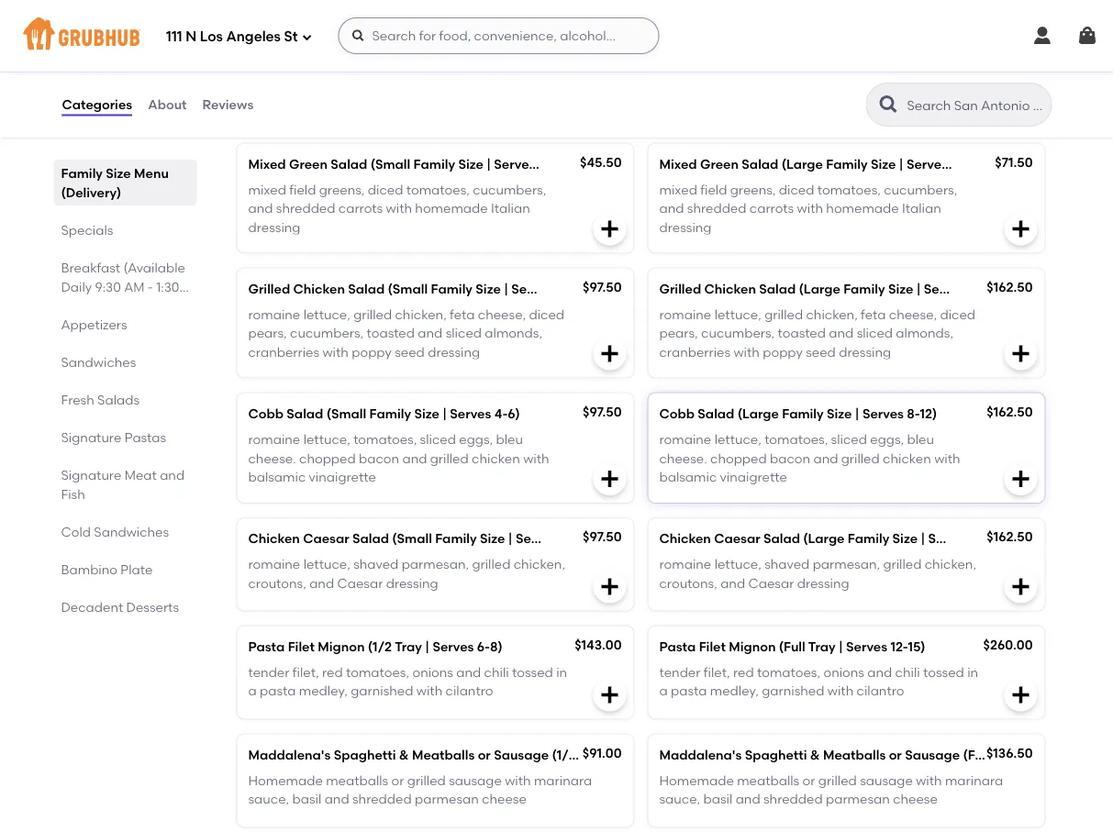 Task type: vqa. For each thing, say whether or not it's contained in the screenshot.


Task type: describe. For each thing, give the bounding box(es) containing it.
shaved for (large
[[765, 557, 810, 572]]

grilled down cobb salad (large family size | serves 8-12)
[[841, 450, 880, 466]]

decadent
[[61, 599, 123, 615]]

tomatoes, down cobb  salad (small family size | serves 4-6)
[[353, 432, 417, 447]]

111 n los angeles st
[[166, 29, 298, 45]]

chili for 8)
[[484, 665, 509, 680]]

garnished for (full
[[762, 683, 824, 699]]

about button
[[147, 72, 188, 138]]

pasta filet mignon (full tray | serves 12-15)
[[659, 639, 926, 654]]

filet, for pasta filet mignon (1/2 tray | serves 6-8)
[[293, 665, 319, 680]]

search icon image
[[878, 94, 900, 116]]

maddalena's spaghetti & meatballs or sausage (1/2 tray | serves 6-8)
[[248, 747, 687, 763]]

grilled down maddalena's spaghetti & meatballs or sausage (1/2 tray | serves 6-8)
[[407, 773, 446, 789]]

reviews
[[202, 97, 254, 112]]

$71.50
[[995, 154, 1033, 170]]

bacon for (large
[[770, 450, 810, 466]]

cold sandwiches
[[61, 524, 169, 540]]

bleu for 4-
[[496, 432, 523, 447]]

salad for mixed green salad (small family size | serves 4-6)
[[331, 156, 367, 172]]

salad for grilled chicken salad (small family size | serves 4-6)
[[348, 281, 385, 296]]

cilantro for 6-
[[446, 683, 493, 699]]

bambino plate
[[61, 562, 153, 577]]

toasted for (small
[[367, 325, 415, 341]]

cheese. for cobb  salad (small family size | serves 4-6)
[[248, 450, 296, 466]]

1:30
[[156, 279, 179, 295]]

cold sandwiches tab
[[61, 522, 190, 541]]

1 vertical spatial (1/2
[[552, 747, 576, 763]]

restaurant
[[359, 107, 418, 120]]

to
[[633, 107, 644, 120]]

chicken caesar salad  (small family size | serves 4-6)
[[248, 531, 586, 546]]

maddalena
[[295, 107, 357, 120]]

svg image for pasta filet mignon (full tray | serves 12-15)
[[1010, 684, 1032, 706]]

family size menu (delivery) tab
[[61, 163, 190, 202]]

bambino
[[61, 562, 117, 577]]

family size menu (delivery)
[[61, 165, 169, 200]]

medley, for (full
[[710, 683, 759, 699]]

in for $143.00
[[556, 665, 567, 680]]

(small for chicken
[[388, 281, 428, 296]]

mixed for mixed green salad (small family size | serves 4-6)
[[248, 156, 286, 172]]

office!
[[719, 107, 752, 120]]

(large for chicken
[[799, 281, 840, 296]]

pasta filet mignon (1/2 tray | serves 6-8)
[[248, 639, 503, 654]]

(available
[[123, 260, 185, 275]]

1 vertical spatial (full
[[963, 747, 990, 763]]

pm)
[[61, 298, 85, 314]]

green for mixed green salad (small family size | serves 4-6)
[[289, 156, 328, 172]]

size inside family size menu (delivery)
[[106, 165, 131, 181]]

cobb for cobb salad (large family size | serves 8-12)
[[659, 406, 695, 421]]

n
[[186, 29, 197, 45]]

grilled down grilled chicken salad (large family size | serves 8-12)
[[765, 307, 803, 322]]

cranberries for grilled chicken salad (small family size | serves 4-6)
[[248, 344, 319, 360]]

svg image for chicken caesar salad  (large family size | serves  8-12)
[[1010, 576, 1032, 598]]

grilled for grilled chicken salad (small family size | serves 4-6)
[[248, 281, 290, 296]]

4- for grilled chicken salad (small family size | serves 4-6)
[[556, 281, 569, 296]]

8- for cheese,
[[968, 281, 981, 296]]

romaine for chicken caesar salad  (small family size | serves 4-6)
[[248, 557, 300, 572]]

mignon for (1/2
[[318, 639, 365, 654]]

poppy for (small
[[352, 344, 392, 360]]

signature pastas
[[61, 429, 166, 445]]

$143.00
[[575, 637, 622, 653]]

$91.00
[[583, 745, 622, 761]]

0 horizontal spatial (1/2
[[368, 639, 392, 654]]

$260.00
[[983, 637, 1033, 653]]

homemade for maddalena's spaghetti & meatballs or sausage (1/2 tray | serves 6-8)
[[248, 773, 323, 789]]

-
[[148, 279, 153, 295]]

tomatoes, down mixed green salad (small family size | serves 4-6)
[[406, 182, 470, 198]]

meatballs for maddalena's spaghetti & meatballs or sausage (1/2 tray | serves 6-8)
[[326, 773, 388, 789]]

maddalena's spaghetti & meatballs or sausage (full tray | serves 12-15)
[[659, 747, 1110, 763]]

salad for chicken caesar salad  (small family size | serves 4-6)
[[352, 531, 389, 546]]

Search San Antonio Winery Los Angeles search field
[[905, 96, 1046, 114]]

decadent desserts
[[61, 599, 179, 615]]

romaine for cobb  salad (small family size | serves 4-6)
[[248, 432, 300, 447]]

categories
[[62, 97, 132, 112]]

italian for 8-
[[902, 201, 941, 216]]

grilled down the chicken caesar salad  (large family size | serves  8-12)
[[883, 557, 922, 572]]

9:30
[[95, 279, 121, 295]]

parmesan for (1/2
[[415, 792, 479, 807]]

mixed green salad (large family size | serves 8-12)
[[659, 156, 981, 172]]

Search for food, convenience, alcohol... search field
[[338, 17, 659, 54]]

maddalena's for maddalena's spaghetti & meatballs or sausage (full tray | serves 12-15)
[[659, 747, 742, 763]]

signature for signature pastas
[[61, 429, 121, 445]]

tomatoes, down mixed green salad (large family size | serves 8-12)
[[817, 182, 881, 198]]

romaine lettuce, tomatoes, sliced eggs, bleu cheese. chopped bacon and grilled chicken with balsamic vinaigrette for (small
[[248, 432, 549, 485]]

straight
[[589, 107, 630, 120]]

sandwiches tab
[[61, 352, 190, 372]]

lettuce, for chicken caesar salad  (small family size | serves 4-6)
[[303, 557, 350, 572]]

1 see details button from the left
[[252, 25, 321, 58]]

signature pastas tab
[[61, 428, 190, 447]]

appetizers
[[61, 317, 127, 332]]

fresh
[[61, 392, 94, 407]]

seed for (small
[[395, 344, 425, 360]]

st
[[284, 29, 298, 45]]

daily
[[61, 279, 92, 295]]

6) for mixed green salad (small family size | serves 4-6)
[[552, 156, 564, 172]]

0 horizontal spatial 15)
[[908, 639, 926, 654]]

main navigation navigation
[[0, 0, 1113, 72]]

los
[[200, 29, 223, 45]]

chopped for (small
[[299, 450, 356, 466]]

about
[[148, 97, 187, 112]]

tender filet, red tomatoes, onions and chili tossed in a pasta medley, garnished with cilantro for (1/2
[[248, 665, 567, 699]]

parmesan, for (small
[[402, 557, 469, 572]]

breakfast (available daily 9:30 am - 1:30 pm) appetizers
[[61, 260, 185, 332]]

sauce, for maddalena's spaghetti & meatballs or sausage (1/2 tray | serves 6-8)
[[248, 792, 289, 807]]

tender for pasta filet mignon (full tray | serves 12-15)
[[659, 665, 701, 680]]

sandwiches inside sandwiches tab
[[61, 354, 136, 370]]

2 horizontal spatial (delivery)
[[536, 107, 586, 120]]

sausage for (full
[[905, 747, 960, 763]]

signature meat and fish
[[61, 467, 185, 502]]

meat
[[125, 467, 157, 483]]

meatballs for (1/2
[[412, 747, 475, 763]]

a for pasta filet mignon (1/2 tray | serves 6-8)
[[248, 683, 257, 699]]

lettuce, for cobb  salad (small family size | serves 4-6)
[[303, 432, 350, 447]]

sandwiches inside cold sandwiches tab
[[94, 524, 169, 540]]

bambino plate tab
[[61, 560, 190, 579]]

field for mixed green salad (small family size | serves 4-6)
[[289, 182, 316, 198]]

(delivery) for family size menu (delivery)
[[61, 184, 121, 200]]

svg image for cobb salad (large family size | serves 8-12)
[[1010, 468, 1032, 490]]

12) for mixed green salad (large family size | serves 8-12)
[[964, 156, 981, 172]]

shaved for (small
[[353, 557, 399, 572]]

chicken caesar salad  (large family size | serves  8-12)
[[659, 531, 1003, 546]]

(delivery) for family size menu (delivery) order from maddalena restaurant our family size meals  (delivery) straight to your home or office!
[[404, 81, 498, 104]]

$97.50 for romaine lettuce, grilled chicken, feta cheese, diced pears, cucumbers, toasted and sliced almonds, cranberries with poppy seed dressing
[[583, 279, 622, 295]]

salad for chicken caesar salad  (large family size | serves  8-12)
[[763, 531, 800, 546]]

your
[[646, 107, 669, 120]]

svg image for cobb  salad (small family size | serves 4-6)
[[599, 468, 621, 490]]

fresh salads
[[61, 392, 140, 407]]

pasta for pasta filet mignon (full tray | serves 12-15)
[[671, 683, 707, 699]]

balsamic for cobb  salad (small family size | serves 4-6)
[[248, 469, 306, 485]]

1 horizontal spatial 12-
[[1075, 747, 1092, 763]]

angeles
[[226, 29, 281, 45]]

mixed field greens, diced tomatoes, cucumbers, and shredded carrots with homemade italian dressing for (large
[[659, 182, 957, 235]]

our
[[421, 107, 439, 120]]

categories button
[[61, 72, 133, 138]]

salads
[[97, 392, 140, 407]]

grilled down the grilled chicken salad (small family size | serves 4-6)
[[353, 307, 392, 322]]

$162.50 for grilled chicken salad (large family size | serves 8-12)
[[987, 279, 1033, 295]]

mixed green salad (small family size | serves 4-6)
[[248, 156, 564, 172]]

order
[[234, 107, 265, 120]]

homemade for maddalena's spaghetti & meatballs or sausage (full tray | serves 12-15)
[[659, 773, 734, 789]]

seed for (large
[[806, 344, 836, 360]]

salad for grilled chicken salad (large family size | serves 8-12)
[[759, 281, 796, 296]]

see details for second see details button from right
[[252, 34, 321, 50]]

croutons, for chicken caesar salad  (large family size | serves  8-12)
[[659, 575, 717, 591]]

plate
[[121, 562, 153, 577]]

mixed field greens, diced tomatoes, cucumbers, and shredded carrots with homemade italian dressing for (small
[[248, 182, 546, 235]]

sliced down the grilled chicken salad (small family size | serves 4-6)
[[446, 325, 482, 341]]

grilled chicken salad (large family size | serves 8-12)
[[659, 281, 999, 296]]

grilled down cobb  salad (small family size | serves 4-6)
[[430, 450, 469, 466]]

home
[[672, 107, 703, 120]]

mixed for mixed green salad (large family size | serves 8-12)
[[659, 156, 697, 172]]

1 vertical spatial 6-
[[661, 747, 674, 763]]

fish
[[61, 486, 85, 502]]



Task type: locate. For each thing, give the bounding box(es) containing it.
1 horizontal spatial (full
[[963, 747, 990, 763]]

2 cheese from the left
[[893, 792, 938, 807]]

filet, for pasta filet mignon (full tray | serves 12-15)
[[704, 665, 730, 680]]

feta
[[450, 307, 475, 322], [861, 307, 886, 322]]

1 horizontal spatial parmesan
[[826, 792, 890, 807]]

1 horizontal spatial see
[[582, 34, 606, 50]]

2 onions from the left
[[824, 665, 864, 680]]

(delivery) inside family size menu (delivery)
[[61, 184, 121, 200]]

6) for grilled chicken salad (small family size | serves 4-6)
[[569, 281, 582, 296]]

1 horizontal spatial 6-
[[661, 747, 674, 763]]

2 romaine lettuce, shaved parmesan, grilled chicken, croutons, and caesar dressing from the left
[[659, 557, 976, 591]]

tossed
[[512, 665, 553, 680], [923, 665, 964, 680]]

romaine for grilled chicken salad (large family size | serves 8-12)
[[659, 307, 711, 322]]

medley, down pasta filet mignon (full tray | serves 12-15)
[[710, 683, 759, 699]]

1 almonds, from the left
[[485, 325, 542, 341]]

romaine
[[248, 307, 300, 322], [659, 307, 711, 322], [248, 432, 300, 447], [659, 432, 711, 447], [248, 557, 300, 572], [659, 557, 711, 572]]

0 horizontal spatial filet
[[288, 639, 315, 654]]

0 horizontal spatial (delivery)
[[61, 184, 121, 200]]

greens,
[[319, 182, 365, 198], [730, 182, 776, 198]]

0 horizontal spatial 12-
[[891, 639, 908, 654]]

see left the "st"
[[252, 34, 275, 50]]

1 vertical spatial menu
[[134, 165, 169, 181]]

filet
[[288, 639, 315, 654], [699, 639, 726, 654]]

2 pears, from the left
[[659, 325, 698, 341]]

sliced
[[446, 325, 482, 341], [857, 325, 893, 341], [420, 432, 456, 447], [831, 432, 867, 447]]

1 horizontal spatial field
[[700, 182, 727, 198]]

1 romaine lettuce, grilled chicken, feta cheese, diced pears, cucumbers, toasted and sliced almonds, cranberries with poppy seed dressing from the left
[[248, 307, 564, 360]]

1 horizontal spatial sauce,
[[659, 792, 700, 807]]

signature inside signature meat and fish
[[61, 467, 121, 483]]

specials
[[61, 222, 113, 238]]

breakfast (available daily 9:30 am - 1:30 pm) tab
[[61, 258, 190, 314]]

1 romaine lettuce, tomatoes, sliced eggs, bleu cheese. chopped bacon and grilled chicken with balsamic vinaigrette from the left
[[248, 432, 549, 485]]

svg image for pasta filet mignon (1/2 tray | serves 6-8)
[[599, 684, 621, 706]]

1 filet from the left
[[288, 639, 315, 654]]

0 horizontal spatial grilled
[[248, 281, 290, 296]]

filet for pasta filet mignon (full tray | serves 12-15)
[[699, 639, 726, 654]]

cheese. for cobb salad (large family size | serves 8-12)
[[659, 450, 707, 466]]

1 toasted from the left
[[367, 325, 415, 341]]

1 vertical spatial 8)
[[674, 747, 687, 763]]

0 horizontal spatial pasta
[[248, 639, 285, 654]]

grilled for grilled chicken salad (large family size | serves 8-12)
[[659, 281, 701, 296]]

shaved down the chicken caesar salad  (large family size | serves  8-12)
[[765, 557, 810, 572]]

2 see details button from the left
[[582, 25, 651, 58]]

& for (1/2
[[399, 747, 409, 763]]

details up from in the top left of the page
[[278, 34, 321, 50]]

see details up the straight
[[582, 34, 651, 50]]

sliced down cobb salad (large family size | serves 8-12)
[[831, 432, 867, 447]]

1 horizontal spatial italian
[[902, 201, 941, 216]]

2 mixed field greens, diced tomatoes, cucumbers, and shredded carrots with homemade italian dressing from the left
[[659, 182, 957, 235]]

field down office!
[[700, 182, 727, 198]]

1 horizontal spatial medley,
[[710, 683, 759, 699]]

tender filet, red tomatoes, onions and chili tossed in a pasta medley, garnished with cilantro down pasta filet mignon (full tray | serves 12-15)
[[659, 665, 978, 699]]

1 horizontal spatial filet
[[699, 639, 726, 654]]

12) for chicken caesar salad  (large family size | serves  8-12)
[[986, 531, 1003, 546]]

tomatoes, down pasta filet mignon (full tray | serves 12-15)
[[757, 665, 821, 680]]

in for $260.00
[[967, 665, 978, 680]]

sliced down cobb  salad (small family size | serves 4-6)
[[420, 432, 456, 447]]

2 toasted from the left
[[778, 325, 826, 341]]

basil for maddalena's spaghetti & meatballs or sausage (full tray | serves 12-15)
[[703, 792, 733, 807]]

homemade for (small
[[415, 201, 488, 216]]

1 cobb from the left
[[248, 406, 284, 421]]

1 poppy from the left
[[352, 344, 392, 360]]

(delivery) up our on the left of the page
[[404, 81, 498, 104]]

cilantro up maddalena's spaghetti & meatballs or sausage (full tray | serves 12-15)
[[857, 683, 904, 699]]

2 feta from the left
[[861, 307, 886, 322]]

1 horizontal spatial details
[[609, 34, 651, 50]]

marinara down $136.50
[[945, 773, 1003, 789]]

0 horizontal spatial mixed field greens, diced tomatoes, cucumbers, and shredded carrots with homemade italian dressing
[[248, 182, 546, 235]]

2 homemade from the left
[[659, 773, 734, 789]]

breakfast
[[61, 260, 120, 275]]

chili
[[484, 665, 509, 680], [895, 665, 920, 680]]

$45.50
[[580, 154, 622, 170]]

cobb
[[248, 406, 284, 421], [659, 406, 695, 421]]

pears, for grilled chicken salad (small family size | serves 4-6)
[[248, 325, 287, 341]]

details up "to"
[[609, 34, 651, 50]]

0 horizontal spatial homemade
[[248, 773, 323, 789]]

0 horizontal spatial green
[[289, 156, 328, 172]]

red for (full
[[733, 665, 754, 680]]

homemade down mixed green salad (small family size | serves 4-6)
[[415, 201, 488, 216]]

1 maddalena's from the left
[[248, 747, 331, 763]]

chopped down cobb  salad (small family size | serves 4-6)
[[299, 450, 356, 466]]

15) right $136.50
[[1092, 747, 1110, 763]]

romaine lettuce, tomatoes, sliced eggs, bleu cheese. chopped bacon and grilled chicken with balsamic vinaigrette down cobb  salad (small family size | serves 4-6)
[[248, 432, 549, 485]]

parmesan down maddalena's spaghetti & meatballs or sausage (1/2 tray | serves 6-8)
[[415, 792, 479, 807]]

pasta
[[248, 639, 285, 654], [659, 639, 696, 654]]

shaved down "chicken caesar salad  (small family size | serves 4-6)"
[[353, 557, 399, 572]]

0 horizontal spatial chili
[[484, 665, 509, 680]]

vinaigrette down cobb salad (large family size | serves 8-12)
[[720, 469, 787, 485]]

1 pasta from the left
[[248, 639, 285, 654]]

1 tender filet, red tomatoes, onions and chili tossed in a pasta medley, garnished with cilantro from the left
[[248, 665, 567, 699]]

1 carrots from the left
[[338, 201, 383, 216]]

sausage for (1/2
[[494, 747, 549, 763]]

1 horizontal spatial carrots
[[750, 201, 794, 216]]

fresh salads tab
[[61, 390, 190, 409]]

1 chopped from the left
[[299, 450, 356, 466]]

homemade
[[248, 773, 323, 789], [659, 773, 734, 789]]

1 a from the left
[[248, 683, 257, 699]]

1 cheese from the left
[[482, 792, 527, 807]]

marinara down $91.00
[[534, 773, 592, 789]]

0 horizontal spatial red
[[322, 665, 343, 680]]

(small for green
[[371, 156, 410, 172]]

1 red from the left
[[322, 665, 343, 680]]

tray
[[395, 639, 422, 654], [808, 639, 836, 654], [579, 747, 606, 763], [992, 747, 1020, 763]]

red
[[322, 665, 343, 680], [733, 665, 754, 680]]

sausage left $91.00
[[494, 747, 549, 763]]

green down office!
[[700, 156, 739, 172]]

seed down the grilled chicken salad (small family size | serves 4-6)
[[395, 344, 425, 360]]

see for second see details button from the left
[[582, 34, 606, 50]]

green down 'maddalena'
[[289, 156, 328, 172]]

1 horizontal spatial homemade
[[659, 773, 734, 789]]

(large for green
[[782, 156, 823, 172]]

0 vertical spatial 6-
[[477, 639, 490, 654]]

1 mignon from the left
[[318, 639, 365, 654]]

2 tender from the left
[[659, 665, 701, 680]]

pears,
[[248, 325, 287, 341], [659, 325, 698, 341]]

(large
[[782, 156, 823, 172], [799, 281, 840, 296], [738, 406, 779, 421], [803, 531, 845, 546]]

filet, down pasta filet mignon (1/2 tray | serves 6-8)
[[293, 665, 319, 680]]

see details button up the straight
[[582, 25, 651, 58]]

toasted down grilled chicken salad (large family size | serves 8-12)
[[778, 325, 826, 341]]

0 horizontal spatial romaine lettuce, shaved parmesan, grilled chicken, croutons, and caesar dressing
[[248, 557, 565, 591]]

1 horizontal spatial eggs,
[[870, 432, 904, 447]]

1 horizontal spatial sausage
[[905, 747, 960, 763]]

cobb salad (large family size | serves 8-12)
[[659, 406, 937, 421]]

1 filet, from the left
[[293, 665, 319, 680]]

1 pears, from the left
[[248, 325, 287, 341]]

$136.50
[[987, 745, 1033, 761]]

eggs, for 8-
[[870, 432, 904, 447]]

greens, for (large
[[730, 182, 776, 198]]

eggs, for 4-
[[459, 432, 493, 447]]

menu inside family size menu (delivery) order from maddalena restaurant our family size meals  (delivery) straight to your home or office!
[[346, 81, 399, 104]]

(small
[[371, 156, 410, 172], [388, 281, 428, 296], [326, 406, 366, 421], [392, 531, 432, 546]]

2 filet, from the left
[[704, 665, 730, 680]]

meals
[[502, 107, 534, 120]]

1 horizontal spatial (1/2
[[552, 747, 576, 763]]

romaine for chicken caesar salad  (large family size | serves  8-12)
[[659, 557, 711, 572]]

tender filet, red tomatoes, onions and chili tossed in a pasta medley, garnished with cilantro for (full
[[659, 665, 978, 699]]

0 horizontal spatial chopped
[[299, 450, 356, 466]]

toasted for (large
[[778, 325, 826, 341]]

field
[[289, 182, 316, 198], [700, 182, 727, 198]]

8-
[[951, 156, 964, 172], [968, 281, 981, 296], [907, 406, 920, 421], [973, 531, 986, 546]]

1 horizontal spatial homemade meatballs or grilled sausage with marinara sauce, basil and shredded parmesan cheese
[[659, 773, 1003, 807]]

chopped down cobb salad (large family size | serves 8-12)
[[710, 450, 767, 466]]

medley, for (1/2
[[299, 683, 348, 699]]

1 horizontal spatial (delivery)
[[404, 81, 498, 104]]

grilled down "chicken caesar salad  (small family size | serves 4-6)"
[[472, 557, 511, 572]]

family
[[234, 81, 298, 104], [441, 107, 476, 120], [414, 156, 455, 172], [826, 156, 868, 172], [61, 165, 103, 181], [431, 281, 473, 296], [844, 281, 885, 296], [369, 406, 411, 421], [782, 406, 824, 421], [435, 531, 477, 546], [848, 531, 889, 546]]

greens, down mixed green salad (large family size | serves 8-12)
[[730, 182, 776, 198]]

1 horizontal spatial romaine lettuce, tomatoes, sliced eggs, bleu cheese. chopped bacon and grilled chicken with balsamic vinaigrette
[[659, 432, 960, 485]]

greens, down mixed green salad (small family size | serves 4-6)
[[319, 182, 365, 198]]

serves
[[494, 156, 535, 172], [907, 156, 948, 172], [511, 281, 553, 296], [924, 281, 965, 296], [450, 406, 491, 421], [863, 406, 904, 421], [516, 531, 557, 546], [928, 531, 970, 546], [433, 639, 474, 654], [846, 639, 887, 654], [617, 747, 658, 763], [1030, 747, 1072, 763]]

bacon for (small
[[359, 450, 399, 466]]

0 horizontal spatial (full
[[779, 639, 806, 654]]

sauce,
[[248, 792, 289, 807], [659, 792, 700, 807]]

dressing
[[248, 219, 301, 235], [659, 219, 712, 235], [428, 344, 480, 360], [839, 344, 891, 360], [386, 575, 438, 591], [797, 575, 849, 591]]

cheese,
[[478, 307, 526, 322], [889, 307, 937, 322]]

romaine lettuce, shaved parmesan, grilled chicken, croutons, and caesar dressing down "chicken caesar salad  (small family size | serves 4-6)"
[[248, 557, 565, 591]]

2 poppy from the left
[[763, 344, 803, 360]]

1 cheese. from the left
[[248, 450, 296, 466]]

0 horizontal spatial poppy
[[352, 344, 392, 360]]

mixed down home
[[659, 156, 697, 172]]

green
[[289, 156, 328, 172], [700, 156, 739, 172]]

and
[[248, 201, 273, 216], [659, 201, 684, 216], [418, 325, 443, 341], [829, 325, 854, 341], [402, 450, 427, 466], [814, 450, 838, 466], [160, 467, 185, 483], [309, 575, 334, 591], [721, 575, 745, 591], [456, 665, 481, 680], [868, 665, 892, 680], [325, 792, 349, 807], [736, 792, 760, 807]]

0 horizontal spatial 6-
[[477, 639, 490, 654]]

parmesan
[[415, 792, 479, 807], [826, 792, 890, 807]]

4- for mixed green salad (small family size | serves 4-6)
[[538, 156, 552, 172]]

(delivery)
[[404, 81, 498, 104], [536, 107, 586, 120], [61, 184, 121, 200]]

1 vinaigrette from the left
[[309, 469, 376, 485]]

feta for (small
[[450, 307, 475, 322]]

2 parmesan from the left
[[826, 792, 890, 807]]

0 horizontal spatial almonds,
[[485, 325, 542, 341]]

tender filet, red tomatoes, onions and chili tossed in a pasta medley, garnished with cilantro
[[248, 665, 567, 699], [659, 665, 978, 699]]

pears, for grilled chicken salad (large family size | serves 8-12)
[[659, 325, 698, 341]]

1 horizontal spatial feta
[[861, 307, 886, 322]]

homemade meatballs or grilled sausage with marinara sauce, basil and shredded parmesan cheese down maddalena's spaghetti & meatballs or sausage (1/2 tray | serves 6-8)
[[248, 773, 592, 807]]

2 homemade from the left
[[826, 201, 899, 216]]

decadent desserts tab
[[61, 597, 190, 617]]

2 romaine lettuce, grilled chicken, feta cheese, diced pears, cucumbers, toasted and sliced almonds, cranberries with poppy seed dressing from the left
[[659, 307, 976, 360]]

2 tossed from the left
[[923, 665, 964, 680]]

shaved
[[353, 557, 399, 572], [765, 557, 810, 572]]

sandwiches up plate
[[94, 524, 169, 540]]

0 horizontal spatial bleu
[[496, 432, 523, 447]]

2 balsamic from the left
[[659, 469, 717, 485]]

homemade meatballs or grilled sausage with marinara sauce, basil and shredded parmesan cheese
[[248, 773, 592, 807], [659, 773, 1003, 807]]

garnished down pasta filet mignon (full tray | serves 12-15)
[[762, 683, 824, 699]]

2 eggs, from the left
[[870, 432, 904, 447]]

see details up from in the top left of the page
[[252, 34, 321, 50]]

salad
[[331, 156, 367, 172], [742, 156, 779, 172], [348, 281, 385, 296], [759, 281, 796, 296], [287, 406, 323, 421], [698, 406, 735, 421], [352, 531, 389, 546], [763, 531, 800, 546]]

2 romaine lettuce, tomatoes, sliced eggs, bleu cheese. chopped bacon and grilled chicken with balsamic vinaigrette from the left
[[659, 432, 960, 485]]

signature meat and fish tab
[[61, 465, 190, 504]]

8)
[[490, 639, 503, 654], [674, 747, 687, 763]]

see
[[252, 34, 275, 50], [582, 34, 606, 50]]

tomatoes, down cobb salad (large family size | serves 8-12)
[[765, 432, 828, 447]]

size
[[302, 81, 342, 104], [479, 107, 500, 120], [458, 156, 484, 172], [871, 156, 896, 172], [106, 165, 131, 181], [476, 281, 501, 296], [888, 281, 913, 296], [414, 406, 439, 421], [827, 406, 852, 421], [480, 531, 505, 546], [893, 531, 918, 546]]

1 parmesan, from the left
[[402, 557, 469, 572]]

mixed field greens, diced tomatoes, cucumbers, and shredded carrots with homemade italian dressing down mixed green salad (small family size | serves 4-6)
[[248, 182, 546, 235]]

6-
[[477, 639, 490, 654], [661, 747, 674, 763]]

romaine lettuce, tomatoes, sliced eggs, bleu cheese. chopped bacon and grilled chicken with balsamic vinaigrette down cobb salad (large family size | serves 8-12)
[[659, 432, 960, 485]]

grilled down maddalena's spaghetti & meatballs or sausage (full tray | serves 12-15)
[[818, 773, 857, 789]]

poppy up cobb  salad (small family size | serves 4-6)
[[352, 344, 392, 360]]

see for second see details button from right
[[252, 34, 275, 50]]

(delivery) up specials
[[61, 184, 121, 200]]

2 croutons, from the left
[[659, 575, 717, 591]]

parmesan, down the chicken caesar salad  (large family size | serves  8-12)
[[813, 557, 880, 572]]

3 $162.50 from the top
[[987, 529, 1033, 544]]

0 horizontal spatial feta
[[450, 307, 475, 322]]

spaghetti for maddalena's spaghetti & meatballs or sausage (full tray | serves 12-15)
[[745, 747, 807, 763]]

romaine for grilled chicken salad (small family size | serves 4-6)
[[248, 307, 300, 322]]

menu for family size menu (delivery)
[[134, 165, 169, 181]]

111
[[166, 29, 182, 45]]

0 horizontal spatial toasted
[[367, 325, 415, 341]]

1 see from the left
[[252, 34, 275, 50]]

sausage down maddalena's spaghetti & meatballs or sausage (1/2 tray | serves 6-8)
[[449, 773, 502, 789]]

shredded
[[276, 201, 335, 216], [687, 201, 747, 216], [352, 792, 412, 807], [764, 792, 823, 807]]

homemade down mixed green salad (large family size | serves 8-12)
[[826, 201, 899, 216]]

1 vertical spatial 15)
[[1092, 747, 1110, 763]]

field down from in the top left of the page
[[289, 182, 316, 198]]

romaine lettuce, grilled chicken, feta cheese, diced pears, cucumbers, toasted and sliced almonds, cranberries with poppy seed dressing down the grilled chicken salad (small family size | serves 4-6)
[[248, 307, 564, 360]]

0 horizontal spatial parmesan,
[[402, 557, 469, 572]]

tender for pasta filet mignon (1/2 tray | serves 6-8)
[[248, 665, 290, 680]]

1 horizontal spatial onions
[[824, 665, 864, 680]]

1 horizontal spatial tender
[[659, 665, 701, 680]]

svg image for mixed green salad (small family size | serves 4-6)
[[599, 218, 621, 240]]

tomatoes,
[[406, 182, 470, 198], [817, 182, 881, 198], [353, 432, 417, 447], [765, 432, 828, 447], [346, 665, 409, 680], [757, 665, 821, 680]]

(large for caesar
[[803, 531, 845, 546]]

poppy up cobb salad (large family size | serves 8-12)
[[763, 344, 803, 360]]

romaine lettuce, shaved parmesan, grilled chicken, croutons, and caesar dressing for (small
[[248, 557, 565, 591]]

2 meatballs from the left
[[737, 773, 800, 789]]

2 cranberries from the left
[[659, 344, 731, 360]]

homemade for (large
[[826, 201, 899, 216]]

tomatoes, down pasta filet mignon (1/2 tray | serves 6-8)
[[346, 665, 409, 680]]

0 horizontal spatial pasta
[[260, 683, 296, 699]]

0 vertical spatial (full
[[779, 639, 806, 654]]

seed
[[395, 344, 425, 360], [806, 344, 836, 360]]

cheese, down the grilled chicken salad (small family size | serves 4-6)
[[478, 307, 526, 322]]

0 horizontal spatial field
[[289, 182, 316, 198]]

2 vertical spatial $97.50
[[583, 529, 622, 544]]

cranberries for grilled chicken salad (large family size | serves 8-12)
[[659, 344, 731, 360]]

1 mixed from the left
[[248, 182, 286, 198]]

marinara
[[534, 773, 592, 789], [945, 773, 1003, 789]]

carrots for (small
[[338, 201, 383, 216]]

1 pasta from the left
[[260, 683, 296, 699]]

menu inside family size menu (delivery)
[[134, 165, 169, 181]]

specials tab
[[61, 220, 190, 240]]

garnished for (1/2
[[351, 683, 413, 699]]

0 horizontal spatial pears,
[[248, 325, 287, 341]]

svg image for mixed green salad (large family size | serves 8-12)
[[1010, 218, 1032, 240]]

0 vertical spatial 12-
[[891, 639, 908, 654]]

1 horizontal spatial meatballs
[[823, 747, 886, 763]]

1 eggs, from the left
[[459, 432, 493, 447]]

or inside family size menu (delivery) order from maddalena restaurant our family size meals  (delivery) straight to your home or office!
[[705, 107, 716, 120]]

1 bacon from the left
[[359, 450, 399, 466]]

italian
[[491, 201, 530, 216], [902, 201, 941, 216]]

chicken for 8-
[[883, 450, 931, 466]]

details for second see details button from the left
[[609, 34, 651, 50]]

0 horizontal spatial shaved
[[353, 557, 399, 572]]

1 homemade meatballs or grilled sausage with marinara sauce, basil and shredded parmesan cheese from the left
[[248, 773, 592, 807]]

filet,
[[293, 665, 319, 680], [704, 665, 730, 680]]

0 vertical spatial $162.50
[[987, 279, 1033, 295]]

see details button up from in the top left of the page
[[252, 25, 321, 58]]

carrots down mixed green salad (large family size | serves 8-12)
[[750, 201, 794, 216]]

chili up maddalena's spaghetti & meatballs or sausage (1/2 tray | serves 6-8)
[[484, 665, 509, 680]]

2 cilantro from the left
[[857, 683, 904, 699]]

menu for family size menu (delivery) order from maddalena restaurant our family size meals  (delivery) straight to your home or office!
[[346, 81, 399, 104]]

8- for chicken,
[[973, 531, 986, 546]]

2 basil from the left
[[703, 792, 733, 807]]

carrots down mixed green salad (small family size | serves 4-6)
[[338, 201, 383, 216]]

chicken
[[472, 450, 520, 466], [883, 450, 931, 466]]

2 mixed from the left
[[659, 182, 697, 198]]

0 vertical spatial (delivery)
[[404, 81, 498, 104]]

romaine lettuce, tomatoes, sliced eggs, bleu cheese. chopped bacon and grilled chicken with balsamic vinaigrette
[[248, 432, 549, 485], [659, 432, 960, 485]]

bacon down cobb salad (large family size | serves 8-12)
[[770, 450, 810, 466]]

seed down grilled chicken salad (large family size | serves 8-12)
[[806, 344, 836, 360]]

1 horizontal spatial maddalena's
[[659, 747, 742, 763]]

1 & from the left
[[399, 747, 409, 763]]

1 cilantro from the left
[[446, 683, 493, 699]]

mixed down from in the top left of the page
[[248, 156, 286, 172]]

2 maddalena's from the left
[[659, 747, 742, 763]]

lettuce, for chicken caesar salad  (large family size | serves  8-12)
[[715, 557, 762, 572]]

homemade
[[415, 201, 488, 216], [826, 201, 899, 216]]

$97.50 for romaine lettuce, shaved parmesan, grilled chicken, croutons, and caesar dressing
[[583, 529, 622, 544]]

garnished
[[351, 683, 413, 699], [762, 683, 824, 699]]

reviews button
[[202, 72, 254, 138]]

bacon
[[359, 450, 399, 466], [770, 450, 810, 466]]

2 mixed from the left
[[659, 156, 697, 172]]

2 see from the left
[[582, 34, 606, 50]]

onions for (1/2
[[412, 665, 453, 680]]

signature up fish
[[61, 467, 121, 483]]

0 horizontal spatial spaghetti
[[334, 747, 396, 763]]

from
[[267, 107, 292, 120]]

(delivery) right meals
[[536, 107, 586, 120]]

medley, down pasta filet mignon (1/2 tray | serves 6-8)
[[299, 683, 348, 699]]

carrots for (large
[[750, 201, 794, 216]]

2 pasta from the left
[[671, 683, 707, 699]]

1 mixed field greens, diced tomatoes, cucumbers, and shredded carrots with homemade italian dressing from the left
[[248, 182, 546, 235]]

red down pasta filet mignon (1/2 tray | serves 6-8)
[[322, 665, 343, 680]]

onions for (full
[[824, 665, 864, 680]]

0 horizontal spatial greens,
[[319, 182, 365, 198]]

2 homemade meatballs or grilled sausage with marinara sauce, basil and shredded parmesan cheese from the left
[[659, 773, 1003, 807]]

poppy
[[352, 344, 392, 360], [763, 344, 803, 360]]

0 horizontal spatial cranberries
[[248, 344, 319, 360]]

2 cheese. from the left
[[659, 450, 707, 466]]

sausage for (1/2
[[449, 773, 502, 789]]

poppy for (large
[[763, 344, 803, 360]]

homemade meatballs or grilled sausage with marinara sauce, basil and shredded parmesan cheese for (1/2
[[248, 773, 592, 807]]

cheese for (full
[[893, 792, 938, 807]]

onions down pasta filet mignon (1/2 tray | serves 6-8)
[[412, 665, 453, 680]]

sausage
[[494, 747, 549, 763], [905, 747, 960, 763]]

svg image for grilled chicken salad (large family size | serves 8-12)
[[1010, 343, 1032, 365]]

1 spaghetti from the left
[[334, 747, 396, 763]]

1 horizontal spatial 8)
[[674, 747, 687, 763]]

sausage left $136.50
[[905, 747, 960, 763]]

0 horizontal spatial cobb
[[248, 406, 284, 421]]

1 field from the left
[[289, 182, 316, 198]]

0 horizontal spatial tender filet, red tomatoes, onions and chili tossed in a pasta medley, garnished with cilantro
[[248, 665, 567, 699]]

1 horizontal spatial in
[[967, 665, 978, 680]]

0 horizontal spatial chicken
[[472, 450, 520, 466]]

meatballs
[[412, 747, 475, 763], [823, 747, 886, 763]]

1 horizontal spatial seed
[[806, 344, 836, 360]]

lettuce, for cobb salad (large family size | serves 8-12)
[[715, 432, 762, 447]]

details for second see details button from right
[[278, 34, 321, 50]]

cobb  salad (small family size | serves 4-6)
[[248, 406, 520, 421]]

0 vertical spatial $97.50
[[583, 279, 622, 295]]

2 sausage from the left
[[860, 773, 913, 789]]

2 see details from the left
[[582, 34, 651, 50]]

romaine lettuce, shaved parmesan, grilled chicken, croutons, and caesar dressing
[[248, 557, 565, 591], [659, 557, 976, 591]]

0 horizontal spatial in
[[556, 665, 567, 680]]

1 horizontal spatial mixed field greens, diced tomatoes, cucumbers, and shredded carrots with homemade italian dressing
[[659, 182, 957, 235]]

am
[[124, 279, 145, 295]]

2 sausage from the left
[[905, 747, 960, 763]]

cheese, for 8-
[[889, 307, 937, 322]]

1 horizontal spatial pasta
[[659, 639, 696, 654]]

cheese down maddalena's spaghetti & meatballs or sausage (full tray | serves 12-15)
[[893, 792, 938, 807]]

sausage down maddalena's spaghetti & meatballs or sausage (full tray | serves 12-15)
[[860, 773, 913, 789]]

pastas
[[125, 429, 166, 445]]

svg image
[[351, 28, 366, 43], [301, 32, 312, 43], [599, 218, 621, 240], [1010, 218, 1032, 240], [1010, 343, 1032, 365], [599, 468, 621, 490], [1010, 576, 1032, 598], [599, 684, 621, 706]]

(1/2
[[368, 639, 392, 654], [552, 747, 576, 763]]

1 sausage from the left
[[449, 773, 502, 789]]

garnished down pasta filet mignon (1/2 tray | serves 6-8)
[[351, 683, 413, 699]]

0 horizontal spatial cheese
[[482, 792, 527, 807]]

2 shaved from the left
[[765, 557, 810, 572]]

mixed down home
[[659, 182, 697, 198]]

1 shaved from the left
[[353, 557, 399, 572]]

0 horizontal spatial meatballs
[[412, 747, 475, 763]]

1 horizontal spatial chopped
[[710, 450, 767, 466]]

(small for caesar
[[392, 531, 432, 546]]

grilled chicken salad (small family size | serves 4-6)
[[248, 281, 582, 296]]

sauce, for maddalena's spaghetti & meatballs or sausage (full tray | serves 12-15)
[[659, 792, 700, 807]]

2 field from the left
[[700, 182, 727, 198]]

svg image
[[1032, 25, 1054, 47], [1076, 25, 1099, 47], [599, 343, 621, 365], [1010, 468, 1032, 490], [599, 576, 621, 598], [1010, 684, 1032, 706]]

cheese down maddalena's spaghetti & meatballs or sausage (1/2 tray | serves 6-8)
[[482, 792, 527, 807]]

parmesan, for (large
[[813, 557, 880, 572]]

a for pasta filet mignon (full tray | serves 12-15)
[[659, 683, 668, 699]]

1 meatballs from the left
[[326, 773, 388, 789]]

see up the straight
[[582, 34, 606, 50]]

1 vertical spatial 12-
[[1075, 747, 1092, 763]]

2 & from the left
[[810, 747, 820, 763]]

0 vertical spatial 15)
[[908, 639, 926, 654]]

cold
[[61, 524, 91, 540]]

1 greens, from the left
[[319, 182, 365, 198]]

2 green from the left
[[700, 156, 739, 172]]

parmesan down maddalena's spaghetti & meatballs or sausage (full tray | serves 12-15)
[[826, 792, 890, 807]]

1 horizontal spatial vinaigrette
[[720, 469, 787, 485]]

homemade meatballs or grilled sausage with marinara sauce, basil and shredded parmesan cheese for (full
[[659, 773, 1003, 807]]

vinaigrette for (large
[[720, 469, 787, 485]]

sliced down grilled chicken salad (large family size | serves 8-12)
[[857, 325, 893, 341]]

signature for signature meat and fish
[[61, 467, 121, 483]]

romaine lettuce, shaved parmesan, grilled chicken, croutons, and caesar dressing down the chicken caesar salad  (large family size | serves  8-12)
[[659, 557, 976, 591]]

1 homemade from the left
[[248, 773, 323, 789]]

0 horizontal spatial menu
[[134, 165, 169, 181]]

bleu for 8-
[[907, 432, 934, 447]]

basil for maddalena's spaghetti & meatballs or sausage (1/2 tray | serves 6-8)
[[292, 792, 321, 807]]

feta down the grilled chicken salad (small family size | serves 4-6)
[[450, 307, 475, 322]]

bleu
[[496, 432, 523, 447], [907, 432, 934, 447]]

$97.50 for romaine lettuce, tomatoes, sliced eggs, bleu cheese. chopped bacon and grilled chicken with balsamic vinaigrette
[[583, 404, 622, 420]]

red for (1/2
[[322, 665, 343, 680]]

0 horizontal spatial sauce,
[[248, 792, 289, 807]]

menu up restaurant
[[346, 81, 399, 104]]

1 horizontal spatial menu
[[346, 81, 399, 104]]

bacon down cobb  salad (small family size | serves 4-6)
[[359, 450, 399, 466]]

pasta for pasta filet mignon (full tray | serves 12-15)
[[659, 639, 696, 654]]

2 grilled from the left
[[659, 281, 701, 296]]

1 sausage from the left
[[494, 747, 549, 763]]

0 horizontal spatial romaine lettuce, tomatoes, sliced eggs, bleu cheese. chopped bacon and grilled chicken with balsamic vinaigrette
[[248, 432, 549, 485]]

lettuce, for grilled chicken salad (large family size | serves 8-12)
[[715, 307, 762, 322]]

1 croutons, from the left
[[248, 575, 306, 591]]

family size menu (delivery) order from maddalena restaurant our family size meals  (delivery) straight to your home or office!
[[234, 81, 752, 120]]

almonds, for 8-
[[896, 325, 954, 341]]

cheese.
[[248, 450, 296, 466], [659, 450, 707, 466]]

0 horizontal spatial eggs,
[[459, 432, 493, 447]]

1 vertical spatial $162.50
[[987, 404, 1033, 420]]

2 bleu from the left
[[907, 432, 934, 447]]

15)
[[908, 639, 926, 654], [1092, 747, 1110, 763]]

cheese for (1/2
[[482, 792, 527, 807]]

parmesan, down "chicken caesar salad  (small family size | serves 4-6)"
[[402, 557, 469, 572]]

0 vertical spatial (1/2
[[368, 639, 392, 654]]

3 $97.50 from the top
[[583, 529, 622, 544]]

signature down fresh salads
[[61, 429, 121, 445]]

1 $97.50 from the top
[[583, 279, 622, 295]]

maddalena's
[[248, 747, 331, 763], [659, 747, 742, 763]]

red down pasta filet mignon (full tray | serves 12-15)
[[733, 665, 754, 680]]

0 horizontal spatial 8)
[[490, 639, 503, 654]]

1 balsamic from the left
[[248, 469, 306, 485]]

tender filet, red tomatoes, onions and chili tossed in a pasta medley, garnished with cilantro down pasta filet mignon (1/2 tray | serves 6-8)
[[248, 665, 567, 699]]

0 horizontal spatial &
[[399, 747, 409, 763]]

2 bacon from the left
[[770, 450, 810, 466]]

0 horizontal spatial see
[[252, 34, 275, 50]]

2 cheese, from the left
[[889, 307, 937, 322]]

1 horizontal spatial toasted
[[778, 325, 826, 341]]

vinaigrette down cobb  salad (small family size | serves 4-6)
[[309, 469, 376, 485]]

2 red from the left
[[733, 665, 754, 680]]

0 horizontal spatial cheese.
[[248, 450, 296, 466]]

almonds, for 4-
[[485, 325, 542, 341]]

0 horizontal spatial homemade meatballs or grilled sausage with marinara sauce, basil and shredded parmesan cheese
[[248, 773, 592, 807]]

1 horizontal spatial almonds,
[[896, 325, 954, 341]]

$162.50
[[987, 279, 1033, 295], [987, 404, 1033, 420], [987, 529, 1033, 544]]

1 meatballs from the left
[[412, 747, 475, 763]]

0 horizontal spatial carrots
[[338, 201, 383, 216]]

2 chopped from the left
[[710, 450, 767, 466]]

1 medley, from the left
[[299, 683, 348, 699]]

marinara for (1/2
[[534, 773, 592, 789]]

see details button
[[252, 25, 321, 58], [582, 25, 651, 58]]

2 garnished from the left
[[762, 683, 824, 699]]

0 vertical spatial 8)
[[490, 639, 503, 654]]

2 vertical spatial (delivery)
[[61, 184, 121, 200]]

appetizers tab
[[61, 315, 190, 334]]

2 greens, from the left
[[730, 182, 776, 198]]

chicken
[[293, 281, 345, 296], [704, 281, 756, 296], [248, 531, 300, 546], [659, 531, 711, 546]]

2 pasta from the left
[[659, 639, 696, 654]]

6) for chicken caesar salad  (small family size | serves 4-6)
[[573, 531, 586, 546]]

2 marinara from the left
[[945, 773, 1003, 789]]

2 meatballs from the left
[[823, 747, 886, 763]]

mixed
[[248, 182, 286, 198], [659, 182, 697, 198]]

12)
[[964, 156, 981, 172], [981, 281, 999, 296], [920, 406, 937, 421], [986, 531, 1003, 546]]

field for mixed green salad (large family size | serves 8-12)
[[700, 182, 727, 198]]

1 horizontal spatial cilantro
[[857, 683, 904, 699]]

desserts
[[126, 599, 179, 615]]

2 chili from the left
[[895, 665, 920, 680]]

family inside family size menu (delivery)
[[61, 165, 103, 181]]

romaine lettuce, grilled chicken, feta cheese, diced pears, cucumbers, toasted and sliced almonds, cranberries with poppy seed dressing down grilled chicken salad (large family size | serves 8-12)
[[659, 307, 976, 360]]

1 see details from the left
[[252, 34, 321, 50]]

1 bleu from the left
[[496, 432, 523, 447]]

0 horizontal spatial tossed
[[512, 665, 553, 680]]

menu up the specials tab
[[134, 165, 169, 181]]

romaine lettuce, tomatoes, sliced eggs, bleu cheese. chopped bacon and grilled chicken with balsamic vinaigrette for (large
[[659, 432, 960, 485]]

2 parmesan, from the left
[[813, 557, 880, 572]]

0 horizontal spatial mixed
[[248, 156, 286, 172]]

1 grilled from the left
[[248, 281, 290, 296]]

toasted down the grilled chicken salad (small family size | serves 4-6)
[[367, 325, 415, 341]]

0 horizontal spatial onions
[[412, 665, 453, 680]]

homemade meatballs or grilled sausage with marinara sauce, basil and shredded parmesan cheese down maddalena's spaghetti & meatballs or sausage (full tray | serves 12-15)
[[659, 773, 1003, 807]]

0 horizontal spatial marinara
[[534, 773, 592, 789]]

filet, down pasta filet mignon (full tray | serves 12-15)
[[704, 665, 730, 680]]

sandwiches up fresh salads
[[61, 354, 136, 370]]

and inside signature meat and fish
[[160, 467, 185, 483]]

15) left $260.00
[[908, 639, 926, 654]]

4- for chicken caesar salad  (small family size | serves 4-6)
[[560, 531, 573, 546]]

promo image
[[472, 0, 539, 38]]



